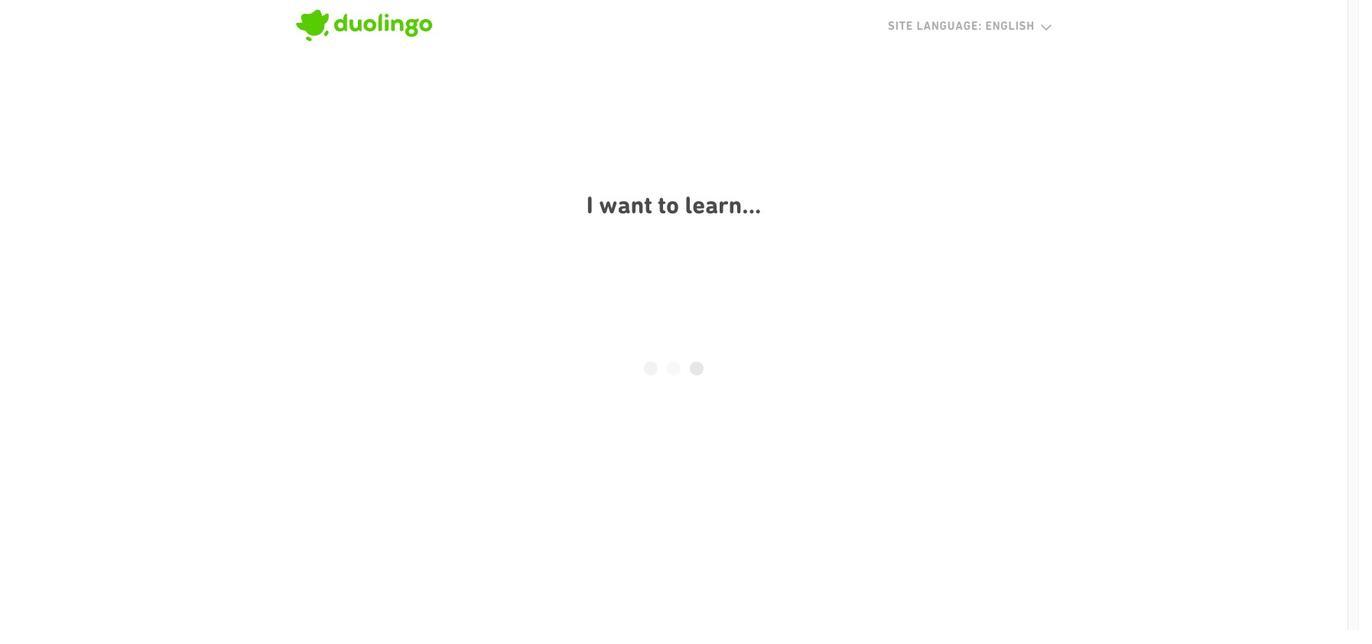 Task type: vqa. For each thing, say whether or not it's contained in the screenshot.
the leftmost е
no



Task type: locate. For each thing, give the bounding box(es) containing it.
language:
[[917, 19, 983, 33]]

i
[[587, 190, 594, 219]]

want
[[599, 190, 653, 219]]

to
[[658, 190, 679, 219]]

i want to learn...
[[587, 190, 762, 219]]

learn...
[[685, 190, 762, 219]]

site language: english
[[888, 19, 1035, 33]]



Task type: describe. For each thing, give the bounding box(es) containing it.
english
[[986, 19, 1035, 33]]

duolingo image
[[296, 9, 433, 41]]

site
[[888, 19, 914, 33]]



